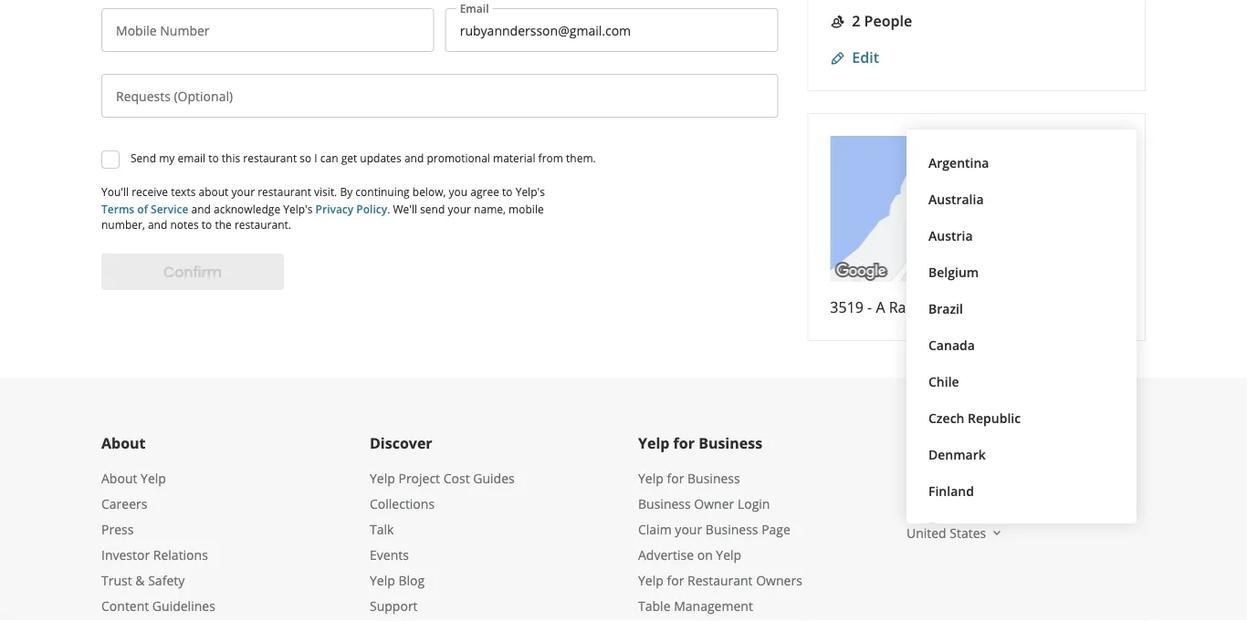 Task type: locate. For each thing, give the bounding box(es) containing it.
1 vertical spatial for
[[667, 470, 684, 487]]

service
[[151, 201, 188, 216]]

3519
[[830, 298, 864, 317]]

0 vertical spatial restaurant
[[243, 150, 297, 165]]

1 horizontal spatial your
[[448, 201, 471, 216]]

austria button
[[921, 217, 1122, 254]]

0 horizontal spatial yelp's
[[283, 201, 313, 216]]

1 vertical spatial to
[[502, 184, 513, 199]]

your
[[231, 184, 255, 199], [448, 201, 471, 216], [675, 521, 702, 538]]

send
[[131, 150, 156, 165]]

this
[[222, 150, 240, 165]]

we'll
[[393, 201, 417, 216]]

czech
[[929, 410, 965, 427]]

cost
[[444, 470, 470, 487]]

login
[[738, 495, 770, 513]]

to left this
[[208, 150, 219, 165]]

for down advertise
[[667, 572, 684, 589]]

and down about
[[191, 201, 211, 216]]

content guidelines link
[[101, 598, 215, 615]]

yelp's up mobile
[[516, 184, 545, 199]]

support link
[[370, 598, 418, 615]]

countries
[[907, 496, 978, 515]]

. we'll send your name, mobile number, and notes to the restaurant.
[[101, 201, 544, 232]]

to
[[208, 150, 219, 165], [502, 184, 513, 199], [202, 217, 212, 232]]

1 vertical spatial your
[[448, 201, 471, 216]]

for up business owner login 'link'
[[667, 470, 684, 487]]

and
[[404, 150, 424, 165], [191, 201, 211, 216], [148, 217, 167, 232]]

restaurant up restaurant.
[[258, 184, 311, 199]]

business up owner
[[688, 470, 740, 487]]

yelp's left privacy
[[283, 201, 313, 216]]

restaurant.
[[235, 217, 291, 232]]

you'll
[[101, 184, 129, 199]]

1 vertical spatial about
[[101, 470, 137, 487]]

about yelp link
[[101, 470, 166, 487]]

  text field
[[101, 74, 778, 118]]

yelp up claim
[[638, 470, 664, 487]]

to right agree
[[502, 184, 513, 199]]

yelp up careers link
[[141, 470, 166, 487]]

collections link
[[370, 495, 435, 513]]

careers link
[[101, 495, 147, 513]]

1 vertical spatial yelp's
[[283, 201, 313, 216]]

number
[[160, 21, 210, 39]]

1 horizontal spatial yelp's
[[516, 184, 545, 199]]

united states button
[[907, 525, 1005, 542]]

  telephone field
[[101, 8, 434, 52]]

yelp's
[[516, 184, 545, 199], [283, 201, 313, 216]]

for for yelp for business
[[674, 434, 695, 453]]

yelp right on
[[716, 547, 742, 564]]

table management link
[[638, 598, 753, 615]]

yelp down events link
[[370, 572, 395, 589]]

advertise on yelp link
[[638, 547, 742, 564]]

policy
[[356, 201, 387, 216]]

2 vertical spatial your
[[675, 521, 702, 538]]

belgium button
[[921, 254, 1122, 290]]

talk link
[[370, 521, 394, 538]]

restaurant
[[688, 572, 753, 589]]

denmark
[[929, 446, 986, 463]]

map image
[[830, 136, 1115, 282]]

your up the acknowledge
[[231, 184, 255, 199]]

australia button
[[921, 181, 1122, 217]]

16 pencil v2 image
[[830, 51, 845, 66]]

france button
[[921, 510, 1122, 546]]

about
[[199, 184, 229, 199]]

and down service
[[148, 217, 167, 232]]

yelp up collections
[[370, 470, 395, 487]]

a
[[876, 298, 885, 317]]

your inside you'll receive texts about your restaurant visit. by continuing below, you agree to yelp's terms of service and acknowledge yelp's privacy policy
[[231, 184, 255, 199]]

brazil button
[[921, 290, 1122, 327]]

email
[[460, 1, 489, 16]]

2
[[852, 11, 861, 31]]

discover
[[370, 434, 433, 453]]

czech republic
[[929, 410, 1021, 427]]

content
[[101, 598, 149, 615]]

press link
[[101, 521, 134, 538]]

requests
[[116, 87, 171, 105]]

about up careers link
[[101, 470, 137, 487]]

france
[[929, 519, 970, 536]]

your up the advertise on yelp link
[[675, 521, 702, 538]]

to left the
[[202, 217, 212, 232]]

restaurant
[[243, 150, 297, 165], [258, 184, 311, 199]]

yelp for business
[[638, 434, 763, 453]]

1 horizontal spatial and
[[191, 201, 211, 216]]

get
[[341, 150, 357, 165]]

trust
[[101, 572, 132, 589]]

2 vertical spatial to
[[202, 217, 212, 232]]

talk
[[370, 521, 394, 538]]

acknowledge
[[214, 201, 280, 216]]

name,
[[474, 201, 506, 216]]

languages
[[907, 434, 984, 453]]

1 about from the top
[[101, 434, 146, 453]]

notes
[[170, 217, 199, 232]]

by
[[340, 184, 353, 199]]

0 vertical spatial about
[[101, 434, 146, 453]]

guidelines
[[152, 598, 215, 615]]

0 vertical spatial for
[[674, 434, 695, 453]]

united states
[[907, 525, 986, 542]]

business down owner
[[706, 521, 758, 538]]

1 vertical spatial restaurant
[[258, 184, 311, 199]]

2 about from the top
[[101, 470, 137, 487]]

2 horizontal spatial your
[[675, 521, 702, 538]]

and right updates
[[404, 150, 424, 165]]

0 vertical spatial your
[[231, 184, 255, 199]]

careers
[[101, 495, 147, 513]]

about up about yelp link on the bottom
[[101, 434, 146, 453]]

guides
[[473, 470, 515, 487]]

table
[[638, 598, 671, 615]]

  email field
[[445, 8, 778, 52]]

for up yelp for business link
[[674, 434, 695, 453]]

business
[[699, 434, 763, 453], [688, 470, 740, 487], [638, 495, 691, 513], [706, 521, 758, 538]]

restaurant for your
[[258, 184, 311, 199]]

about for about
[[101, 434, 146, 453]]

denmark button
[[921, 436, 1122, 473]]

about inside about yelp careers press investor relations trust & safety content guidelines
[[101, 470, 137, 487]]

to inside . we'll send your name, mobile number, and notes to the restaurant.
[[202, 217, 212, 232]]

.
[[387, 201, 390, 216]]

so
[[300, 150, 312, 165]]

restaurant inside you'll receive texts about your restaurant visit. by continuing below, you agree to yelp's terms of service and acknowledge yelp's privacy policy
[[258, 184, 311, 199]]

restaurant left so
[[243, 150, 297, 165]]

and inside you'll receive texts about your restaurant visit. by continuing below, you agree to yelp's terms of service and acknowledge yelp's privacy policy
[[191, 201, 211, 216]]

0 horizontal spatial and
[[148, 217, 167, 232]]

your down you
[[448, 201, 471, 216]]

yelp up the table
[[638, 572, 664, 589]]

about yelp careers press investor relations trust & safety content guidelines
[[101, 470, 215, 615]]

about
[[101, 434, 146, 453], [101, 470, 137, 487]]

16 chevron down v2 image
[[990, 526, 1005, 541]]

canada button
[[921, 327, 1122, 363]]

0 vertical spatial to
[[208, 150, 219, 165]]

16 groups v2 image
[[830, 14, 845, 29]]

about for about yelp careers press investor relations trust & safety content guidelines
[[101, 470, 137, 487]]

0 horizontal spatial your
[[231, 184, 255, 199]]

3519 - a ranch rd 620 n austin, tx 78734
[[830, 298, 1113, 317]]

business owner login link
[[638, 495, 770, 513]]

edit link
[[830, 47, 879, 67]]



Task type: describe. For each thing, give the bounding box(es) containing it.
yelp inside about yelp careers press investor relations trust & safety content guidelines
[[141, 470, 166, 487]]

states
[[950, 525, 986, 542]]

privacy policy link
[[316, 200, 387, 217]]

austria
[[929, 227, 973, 244]]

business up yelp for business link
[[699, 434, 763, 453]]

edit
[[852, 47, 879, 67]]

on
[[697, 547, 713, 564]]

from
[[538, 150, 563, 165]]

continuing
[[356, 184, 410, 199]]

yelp for business business owner login claim your business page advertise on yelp yelp for restaurant owners table management
[[638, 470, 803, 615]]

yelp project cost guides collections talk events yelp blog support
[[370, 470, 515, 615]]

claim your business page link
[[638, 521, 791, 538]]

mobile number
[[116, 21, 210, 39]]

safety
[[148, 572, 185, 589]]

email
[[178, 150, 206, 165]]

yelp for business link
[[638, 470, 740, 487]]

support
[[370, 598, 418, 615]]

-
[[868, 298, 872, 317]]

argentina
[[929, 154, 989, 171]]

2 people
[[852, 11, 912, 31]]

&
[[135, 572, 145, 589]]

your inside . we'll send your name, mobile number, and notes to the restaurant.
[[448, 201, 471, 216]]

for for yelp for business business owner login claim your business page advertise on yelp yelp for restaurant owners table management
[[667, 470, 684, 487]]

terms
[[101, 201, 134, 216]]

finland
[[929, 483, 974, 500]]

austin,
[[1000, 298, 1047, 317]]

material
[[493, 150, 536, 165]]

tx
[[1051, 298, 1067, 317]]

project
[[399, 470, 440, 487]]

restaurant for this
[[243, 150, 297, 165]]

78734
[[1071, 298, 1113, 317]]

(optional)
[[174, 87, 233, 105]]

number,
[[101, 217, 145, 232]]

investor
[[101, 547, 150, 564]]

the
[[215, 217, 232, 232]]

republic
[[968, 410, 1021, 427]]

trust & safety link
[[101, 572, 185, 589]]

chile button
[[921, 363, 1122, 400]]

people
[[864, 11, 912, 31]]

and inside . we'll send your name, mobile number, and notes to the restaurant.
[[148, 217, 167, 232]]

rd
[[935, 298, 953, 317]]

finland button
[[921, 473, 1122, 510]]

texts
[[171, 184, 196, 199]]

events
[[370, 547, 409, 564]]

your inside yelp for business business owner login claim your business page advertise on yelp yelp for restaurant owners table management
[[675, 521, 702, 538]]

terms of service link
[[101, 200, 188, 217]]

requests (optional)
[[116, 87, 233, 105]]

send my email to this restaurant so i can get updates and promotional material from them.
[[131, 150, 596, 165]]

can
[[320, 150, 338, 165]]

australia
[[929, 190, 984, 208]]

620
[[957, 298, 982, 317]]

claim
[[638, 521, 672, 538]]

them.
[[566, 150, 596, 165]]

owners
[[756, 572, 803, 589]]

receive
[[132, 184, 168, 199]]

argentina button
[[921, 144, 1122, 181]]

you'll receive texts about your restaurant visit. by continuing below, you agree to yelp's terms of service and acknowledge yelp's privacy policy
[[101, 184, 545, 216]]

united
[[907, 525, 947, 542]]

owner
[[694, 495, 734, 513]]

to inside you'll receive texts about your restaurant visit. by continuing below, you agree to yelp's terms of service and acknowledge yelp's privacy policy
[[502, 184, 513, 199]]

my
[[159, 150, 175, 165]]

privacy
[[316, 201, 354, 216]]

management
[[674, 598, 753, 615]]

business up claim
[[638, 495, 691, 513]]

2 horizontal spatial and
[[404, 150, 424, 165]]

yelp blog link
[[370, 572, 425, 589]]

belgium
[[929, 263, 979, 281]]

2 vertical spatial for
[[667, 572, 684, 589]]

mobile
[[116, 21, 157, 39]]

yelp up yelp for business link
[[638, 434, 670, 453]]

you
[[449, 184, 468, 199]]

yelp project cost guides link
[[370, 470, 515, 487]]

updates
[[360, 150, 402, 165]]

send
[[420, 201, 445, 216]]

czech republic button
[[921, 400, 1122, 436]]

advertise
[[638, 547, 694, 564]]

i
[[314, 150, 317, 165]]

chile
[[929, 373, 959, 390]]

visit.
[[314, 184, 337, 199]]

investor relations link
[[101, 547, 208, 564]]

events link
[[370, 547, 409, 564]]

below,
[[413, 184, 446, 199]]

0 vertical spatial yelp's
[[516, 184, 545, 199]]

promotional
[[427, 150, 490, 165]]



Task type: vqa. For each thing, say whether or not it's contained in the screenshot.


